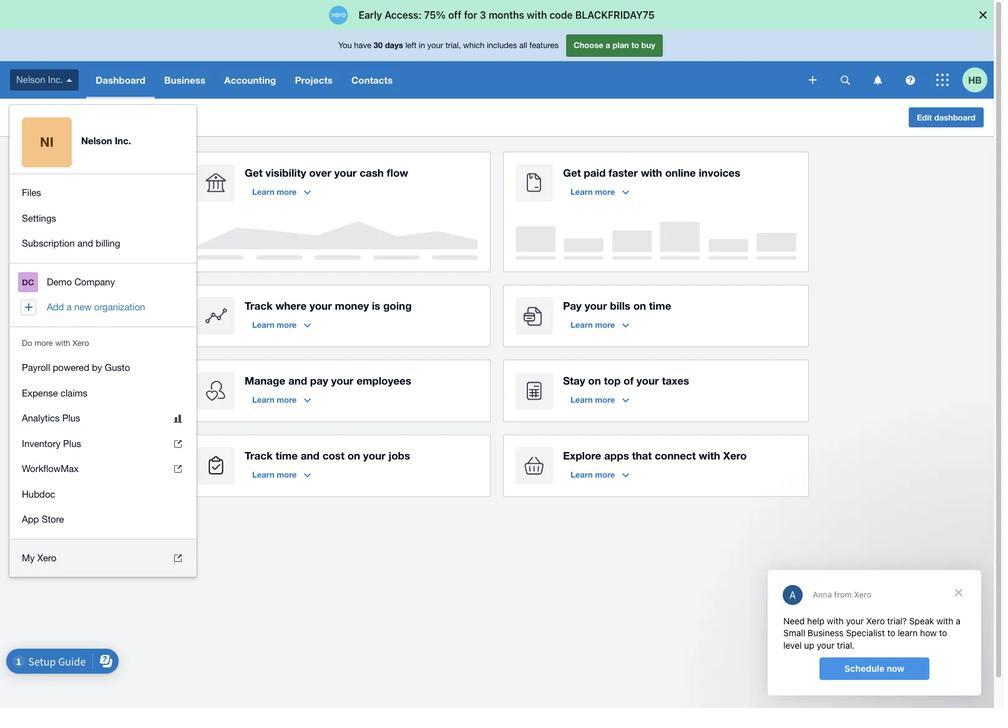 Task type: locate. For each thing, give the bounding box(es) containing it.
0 vertical spatial inc.
[[48, 74, 63, 85]]

more for explore apps that connect with xero
[[595, 470, 615, 480]]

1 vertical spatial navigation
[[9, 263, 197, 326]]

get left paid
[[563, 166, 581, 179]]

which
[[464, 41, 485, 50]]

0 vertical spatial with
[[641, 166, 663, 179]]

track for track where your money is going
[[245, 299, 273, 312]]

0 horizontal spatial with
[[55, 338, 70, 348]]

on right cost
[[348, 449, 360, 462]]

get paid faster with online invoices
[[563, 166, 741, 179]]

track right projects icon
[[245, 449, 273, 462]]

subscription and billing link
[[9, 231, 197, 256]]

manage and pay your employees
[[245, 374, 412, 387]]

learn for time
[[252, 470, 275, 480]]

more down paid
[[595, 187, 615, 197]]

powered
[[53, 362, 89, 373]]

xero up payroll powered by gusto
[[73, 338, 89, 348]]

2 track from the top
[[245, 449, 273, 462]]

0 horizontal spatial on
[[348, 449, 360, 462]]

learn more for apps
[[571, 470, 615, 480]]

learn down pay
[[571, 320, 593, 330]]

a inside navigation
[[67, 302, 72, 312]]

learn more down paid
[[571, 187, 615, 197]]

1 vertical spatial and
[[289, 374, 307, 387]]

navigation containing demo company
[[9, 263, 197, 326]]

that
[[632, 449, 652, 462]]

0 vertical spatial dialog
[[0, 0, 1004, 30]]

1 vertical spatial nelson
[[10, 111, 45, 124]]

with up powered
[[55, 338, 70, 348]]

1 vertical spatial on
[[589, 374, 601, 387]]

claims
[[61, 388, 87, 398]]

top
[[604, 374, 621, 387]]

learn more button down pay your bills on time at the right top
[[563, 315, 637, 335]]

business button
[[155, 61, 215, 99]]

0 vertical spatial nelson
[[16, 74, 45, 85]]

plus inside "link"
[[62, 413, 80, 424]]

and for subscription
[[77, 238, 93, 249]]

1 track from the top
[[245, 299, 273, 312]]

2 vertical spatial xero
[[37, 553, 56, 563]]

learn more button down paid
[[563, 182, 637, 202]]

a
[[606, 40, 611, 50], [67, 302, 72, 312]]

manage
[[245, 374, 286, 387]]

learn more down stay
[[571, 395, 615, 405]]

on
[[634, 299, 647, 312], [589, 374, 601, 387], [348, 449, 360, 462]]

get
[[245, 166, 263, 179], [563, 166, 581, 179]]

1 horizontal spatial xero
[[73, 338, 89, 348]]

0 horizontal spatial get
[[245, 166, 263, 179]]

navigation
[[86, 61, 801, 99], [9, 263, 197, 326]]

choose
[[574, 40, 604, 50]]

stay on top of your taxes
[[563, 374, 690, 387]]

edit
[[918, 112, 933, 122]]

learn down stay
[[571, 395, 593, 405]]

learn
[[252, 187, 275, 197], [571, 187, 593, 197], [252, 320, 275, 330], [571, 320, 593, 330], [252, 395, 275, 405], [571, 395, 593, 405], [252, 470, 275, 480], [571, 470, 593, 480]]

learn more button for paid
[[563, 182, 637, 202]]

your right over
[[335, 166, 357, 179]]

1 vertical spatial track
[[245, 449, 273, 462]]

and
[[77, 238, 93, 249], [289, 374, 307, 387], [301, 449, 320, 462]]

with right connect
[[699, 449, 721, 462]]

track
[[245, 299, 273, 312], [245, 449, 273, 462]]

1 vertical spatial time
[[276, 449, 298, 462]]

a right add
[[67, 302, 72, 312]]

jobs
[[389, 449, 410, 462]]

learn for apps
[[571, 470, 593, 480]]

2 vertical spatial on
[[348, 449, 360, 462]]

a left plan
[[606, 40, 611, 50]]

bills icon image
[[516, 297, 553, 335]]

more down apps
[[595, 470, 615, 480]]

xero right the my
[[37, 553, 56, 563]]

your left jobs
[[363, 449, 386, 462]]

2 horizontal spatial xero
[[724, 449, 747, 462]]

where
[[276, 299, 307, 312]]

inc. inside nelson inc. popup button
[[48, 74, 63, 85]]

your right in
[[428, 41, 444, 50]]

1 get from the left
[[245, 166, 263, 179]]

files
[[22, 187, 41, 198]]

analytics plus link
[[9, 406, 197, 431]]

1 horizontal spatial get
[[563, 166, 581, 179]]

more down where
[[277, 320, 297, 330]]

svg image inside nelson inc. popup button
[[66, 79, 73, 82]]

1 horizontal spatial on
[[589, 374, 601, 387]]

1 vertical spatial inc.
[[48, 111, 67, 124]]

group
[[9, 174, 197, 263]]

learn more button down top
[[563, 390, 637, 410]]

learn more button down apps
[[563, 465, 637, 485]]

0 vertical spatial and
[[77, 238, 93, 249]]

plus right inventory
[[63, 438, 81, 449]]

learn more down manage at the bottom of the page
[[252, 395, 297, 405]]

your right where
[[310, 299, 332, 312]]

settings link
[[9, 206, 197, 231]]

navigation containing dashboard
[[86, 61, 801, 99]]

track time and cost on your jobs
[[245, 449, 410, 462]]

get left visibility
[[245, 166, 263, 179]]

2 horizontal spatial on
[[634, 299, 647, 312]]

app store
[[22, 514, 64, 525]]

0 horizontal spatial a
[[67, 302, 72, 312]]

2 horizontal spatial with
[[699, 449, 721, 462]]

nelson
[[16, 74, 45, 85], [10, 111, 45, 124], [81, 135, 112, 146]]

over
[[309, 166, 332, 179]]

0 vertical spatial plus
[[62, 413, 80, 424]]

learn more for on
[[571, 395, 615, 405]]

2 vertical spatial with
[[699, 449, 721, 462]]

track for track time and cost on your jobs
[[245, 449, 273, 462]]

and left billing at the left top of page
[[77, 238, 93, 249]]

projects icon image
[[197, 447, 235, 485]]

2 vertical spatial nelson inc.
[[81, 135, 131, 146]]

learn more button down where
[[245, 315, 319, 335]]

0 vertical spatial track
[[245, 299, 273, 312]]

more down pay your bills on time at the right top
[[595, 320, 615, 330]]

demo company
[[47, 276, 115, 287]]

0 vertical spatial a
[[606, 40, 611, 50]]

my xero
[[22, 553, 56, 563]]

demo
[[47, 276, 72, 287]]

nelson inc. inside popup button
[[16, 74, 63, 85]]

dashboard
[[935, 112, 976, 122]]

learn for your
[[571, 320, 593, 330]]

learn more down pay
[[571, 320, 615, 330]]

0 vertical spatial nelson inc.
[[16, 74, 63, 85]]

xero right connect
[[724, 449, 747, 462]]

svg image
[[810, 76, 817, 84]]

dialog
[[0, 0, 1004, 30], [768, 570, 982, 696]]

svg image
[[937, 74, 949, 86], [841, 75, 850, 85], [874, 75, 882, 85], [906, 75, 915, 85], [66, 79, 73, 82]]

1 horizontal spatial with
[[641, 166, 663, 179]]

1 horizontal spatial a
[[606, 40, 611, 50]]

time right bills
[[650, 299, 672, 312]]

new
[[74, 302, 92, 312]]

1 vertical spatial dialog
[[768, 570, 982, 696]]

in
[[419, 41, 425, 50]]

explore
[[563, 449, 602, 462]]

learn more for time
[[252, 470, 297, 480]]

learn more down the explore
[[571, 470, 615, 480]]

track left where
[[245, 299, 273, 312]]

learn more for paid
[[571, 187, 615, 197]]

learn more
[[252, 187, 297, 197], [571, 187, 615, 197], [252, 320, 297, 330], [571, 320, 615, 330], [252, 395, 297, 405], [571, 395, 615, 405], [252, 470, 297, 480], [571, 470, 615, 480]]

left
[[406, 41, 417, 50]]

0 vertical spatial navigation
[[86, 61, 801, 99]]

with
[[641, 166, 663, 179], [55, 338, 70, 348], [699, 449, 721, 462]]

learn for paid
[[571, 187, 593, 197]]

plus down claims
[[62, 413, 80, 424]]

learn more button down visibility
[[245, 182, 319, 202]]

learn right projects icon
[[252, 470, 275, 480]]

do
[[22, 338, 32, 348]]

with right faster
[[641, 166, 663, 179]]

more for get paid faster with online invoices
[[595, 187, 615, 197]]

my xero link
[[9, 546, 197, 571]]

more down visibility
[[277, 187, 297, 197]]

1 vertical spatial a
[[67, 302, 72, 312]]

1 vertical spatial with
[[55, 338, 70, 348]]

time left cost
[[276, 449, 298, 462]]

get for get visibility over your cash flow
[[245, 166, 263, 179]]

on left top
[[589, 374, 601, 387]]

2 vertical spatial inc.
[[115, 135, 131, 146]]

plus for inventory plus
[[63, 438, 81, 449]]

learn more button for your
[[563, 315, 637, 335]]

dashboard link
[[86, 61, 155, 99]]

learn down paid
[[571, 187, 593, 197]]

and inside ni banner
[[77, 238, 93, 249]]

more right do
[[34, 338, 53, 348]]

a for new
[[67, 302, 72, 312]]

0 vertical spatial xero
[[73, 338, 89, 348]]

0 horizontal spatial time
[[276, 449, 298, 462]]

xero inside my xero link
[[37, 553, 56, 563]]

and left 'pay'
[[289, 374, 307, 387]]

employees
[[357, 374, 412, 387]]

learn more down visibility
[[252, 187, 297, 197]]

learn more down where
[[252, 320, 297, 330]]

expense
[[22, 388, 58, 398]]

features
[[530, 41, 559, 50]]

learn down manage at the bottom of the page
[[252, 395, 275, 405]]

edit dashboard button
[[909, 107, 984, 127]]

banking preview line graph image
[[197, 222, 478, 260]]

more down manage at the bottom of the page
[[277, 395, 297, 405]]

with inside ni banner
[[55, 338, 70, 348]]

learn more button
[[245, 182, 319, 202], [563, 182, 637, 202], [245, 315, 319, 335], [563, 315, 637, 335], [245, 390, 319, 410], [563, 390, 637, 410], [245, 465, 319, 485], [563, 465, 637, 485]]

0 vertical spatial time
[[650, 299, 672, 312]]

learn more down track time and cost on your jobs at the bottom left of the page
[[252, 470, 297, 480]]

pay
[[310, 374, 328, 387]]

1 vertical spatial plus
[[63, 438, 81, 449]]

0 horizontal spatial xero
[[37, 553, 56, 563]]

2 get from the left
[[563, 166, 581, 179]]

faster
[[609, 166, 638, 179]]

learn more button for where
[[245, 315, 319, 335]]

more
[[277, 187, 297, 197], [595, 187, 615, 197], [277, 320, 297, 330], [595, 320, 615, 330], [34, 338, 53, 348], [277, 395, 297, 405], [595, 395, 615, 405], [277, 470, 297, 480], [595, 470, 615, 480]]

learn right track money icon
[[252, 320, 275, 330]]

inc.
[[48, 74, 63, 85], [48, 111, 67, 124], [115, 135, 131, 146]]

track where your money is going
[[245, 299, 412, 312]]

learn more button down manage at the bottom of the page
[[245, 390, 319, 410]]

learn more for your
[[571, 320, 615, 330]]

going
[[383, 299, 412, 312]]

your right of
[[637, 374, 659, 387]]

30
[[374, 40, 383, 50]]

more down top
[[595, 395, 615, 405]]

to
[[632, 40, 640, 50]]

on right bills
[[634, 299, 647, 312]]

more down track time and cost on your jobs at the bottom left of the page
[[277, 470, 297, 480]]

do more with xero group
[[9, 349, 197, 539]]

more for pay your bills on time
[[595, 320, 615, 330]]

learn down visibility
[[252, 187, 275, 197]]

learn down the explore
[[571, 470, 593, 480]]

subscription
[[22, 238, 75, 249]]

learn more button down track time and cost on your jobs at the bottom left of the page
[[245, 465, 319, 485]]

and left cost
[[301, 449, 320, 462]]



Task type: vqa. For each thing, say whether or not it's contained in the screenshot.
MY
yes



Task type: describe. For each thing, give the bounding box(es) containing it.
dashboard
[[96, 74, 146, 86]]

workflowmax link
[[9, 457, 197, 482]]

paid
[[584, 166, 606, 179]]

get for get paid faster with online invoices
[[563, 166, 581, 179]]

more for get visibility over your cash flow
[[277, 187, 297, 197]]

invoices
[[699, 166, 741, 179]]

apps
[[605, 449, 630, 462]]

nelson inside popup button
[[16, 74, 45, 85]]

1 vertical spatial nelson inc.
[[10, 111, 67, 124]]

nelson inc. button
[[0, 61, 86, 99]]

includes
[[487, 41, 517, 50]]

taxes icon image
[[516, 372, 553, 410]]

accounting
[[224, 74, 276, 86]]

learn more for and
[[252, 395, 297, 405]]

app
[[22, 514, 39, 525]]

more for stay on top of your taxes
[[595, 395, 615, 405]]

projects button
[[286, 61, 342, 99]]

learn more button for time
[[245, 465, 319, 485]]

more for manage and pay your employees
[[277, 395, 297, 405]]

more inside ni banner
[[34, 338, 53, 348]]

business
[[164, 74, 206, 86]]

ni banner
[[0, 30, 994, 577]]

your right pay
[[585, 299, 608, 312]]

trial,
[[446, 41, 461, 50]]

company
[[74, 276, 115, 287]]

stay
[[563, 374, 586, 387]]

inventory plus
[[22, 438, 81, 449]]

visibility
[[266, 166, 306, 179]]

add a new organization
[[47, 302, 145, 312]]

add
[[47, 302, 64, 312]]

learn for visibility
[[252, 187, 275, 197]]

contacts
[[352, 74, 393, 86]]

money
[[335, 299, 369, 312]]

1 horizontal spatial time
[[650, 299, 672, 312]]

payroll powered by gusto link
[[9, 355, 197, 381]]

ni
[[40, 134, 54, 150]]

learn for where
[[252, 320, 275, 330]]

learn more for visibility
[[252, 187, 297, 197]]

more for track where your money is going
[[277, 320, 297, 330]]

demo company link
[[9, 270, 197, 295]]

pay
[[563, 299, 582, 312]]

get visibility over your cash flow
[[245, 166, 409, 179]]

you
[[339, 41, 352, 50]]

0 vertical spatial on
[[634, 299, 647, 312]]

and for manage
[[289, 374, 307, 387]]

track money icon image
[[197, 297, 235, 335]]

a for plan
[[606, 40, 611, 50]]

projects
[[295, 74, 333, 86]]

your right 'pay'
[[331, 374, 354, 387]]

have
[[354, 41, 372, 50]]

learn more button for and
[[245, 390, 319, 410]]

invoices preview bar graph image
[[516, 222, 797, 260]]

plan
[[613, 40, 630, 50]]

invoices icon image
[[516, 164, 553, 202]]

learn for on
[[571, 395, 593, 405]]

learn for and
[[252, 395, 275, 405]]

learn more for where
[[252, 320, 297, 330]]

inventory plus link
[[9, 431, 197, 457]]

learn more button for apps
[[563, 465, 637, 485]]

2 vertical spatial and
[[301, 449, 320, 462]]

cash
[[360, 166, 384, 179]]

add a new organization link
[[9, 295, 197, 320]]

2 vertical spatial nelson
[[81, 135, 112, 146]]

app store link
[[9, 507, 197, 533]]

banking icon image
[[197, 164, 235, 202]]

taxes
[[662, 374, 690, 387]]

days
[[385, 40, 403, 50]]

you have 30 days left in your trial, which includes all features
[[339, 40, 559, 50]]

hubdoc
[[22, 489, 55, 499]]

plus for analytics plus
[[62, 413, 80, 424]]

buy
[[642, 40, 656, 50]]

expense claims link
[[9, 381, 197, 406]]

of
[[624, 374, 634, 387]]

gusto
[[105, 362, 130, 373]]

group containing files
[[9, 174, 197, 263]]

files link
[[9, 181, 197, 206]]

online
[[666, 166, 696, 179]]

inventory
[[22, 438, 61, 449]]

billing
[[96, 238, 120, 249]]

store
[[42, 514, 64, 525]]

choose a plan to buy
[[574, 40, 656, 50]]

my
[[22, 553, 35, 563]]

all
[[520, 41, 528, 50]]

hb
[[969, 74, 982, 85]]

more for track time and cost on your jobs
[[277, 470, 297, 480]]

edit dashboard
[[918, 112, 976, 122]]

subscription and billing
[[22, 238, 120, 249]]

flow
[[387, 166, 409, 179]]

workflowmax
[[22, 463, 79, 474]]

organization
[[94, 302, 145, 312]]

accounting button
[[215, 61, 286, 99]]

learn more button for visibility
[[245, 182, 319, 202]]

contacts button
[[342, 61, 402, 99]]

learn more button for on
[[563, 390, 637, 410]]

payroll powered by gusto
[[22, 362, 130, 373]]

is
[[372, 299, 381, 312]]

settings
[[22, 213, 56, 223]]

add-ons icon image
[[516, 447, 553, 485]]

analytics
[[22, 413, 60, 424]]

pay your bills on time
[[563, 299, 672, 312]]

connect
[[655, 449, 696, 462]]

do more with xero
[[22, 338, 89, 348]]

your inside you have 30 days left in your trial, which includes all features
[[428, 41, 444, 50]]

payroll
[[22, 362, 50, 373]]

hubdoc link
[[9, 482, 197, 507]]

employees icon image
[[197, 372, 235, 410]]

by
[[92, 362, 102, 373]]

expense claims
[[22, 388, 87, 398]]

cost
[[323, 449, 345, 462]]

1 vertical spatial xero
[[724, 449, 747, 462]]



